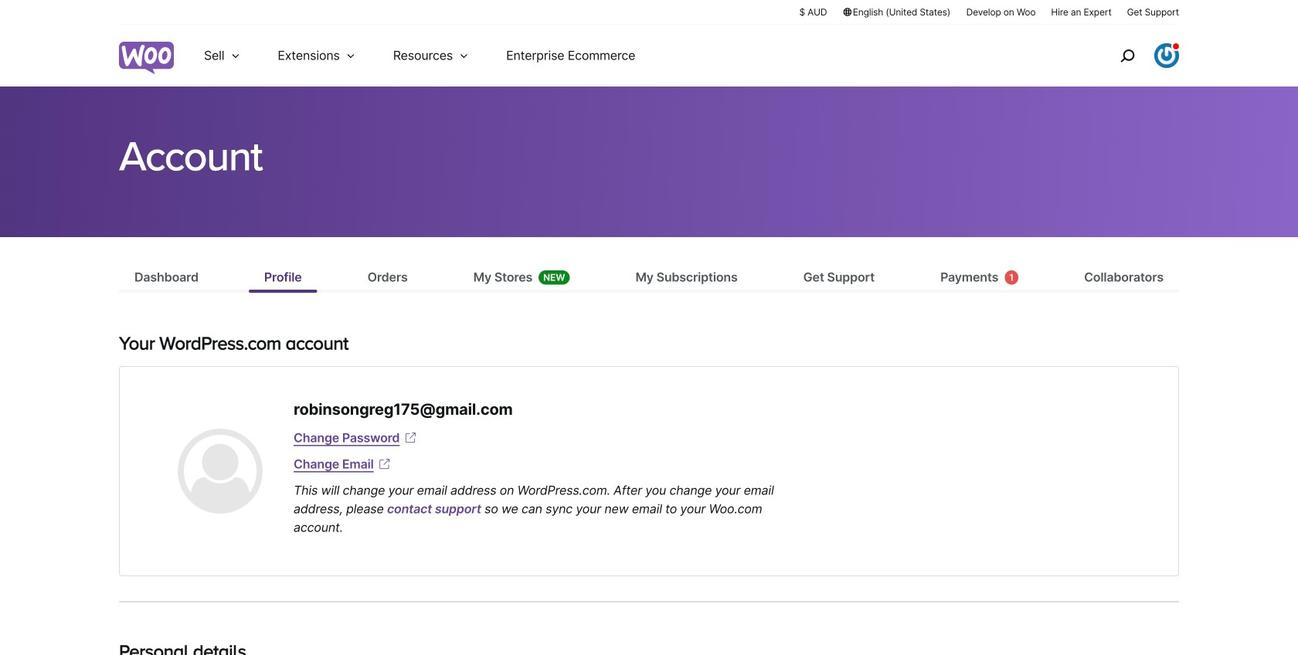 Task type: describe. For each thing, give the bounding box(es) containing it.
search image
[[1115, 43, 1140, 68]]



Task type: locate. For each thing, give the bounding box(es) containing it.
open account menu image
[[1155, 43, 1179, 68]]

service navigation menu element
[[1087, 31, 1179, 81]]

external link image
[[403, 430, 418, 446]]

gravatar image image
[[178, 429, 263, 514]]

external link image
[[377, 457, 392, 472]]



